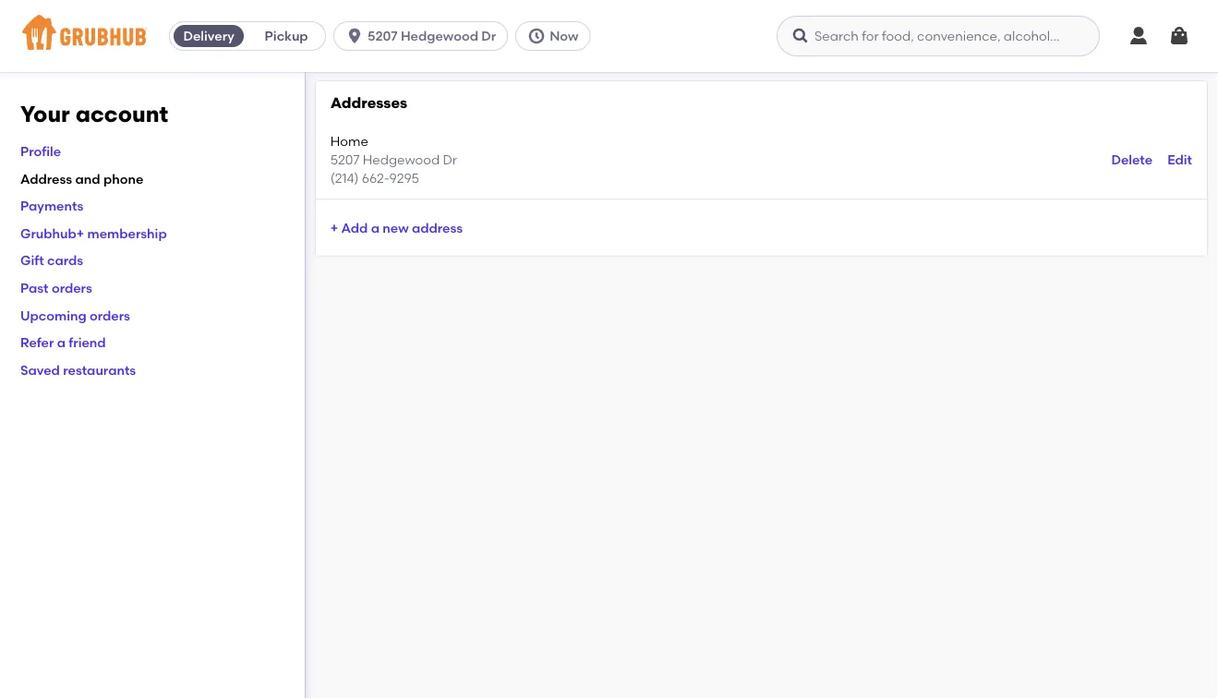 Task type: locate. For each thing, give the bounding box(es) containing it.
1 horizontal spatial a
[[371, 220, 380, 235]]

0 horizontal spatial 5207
[[331, 152, 360, 168]]

saved restaurants
[[20, 362, 136, 378]]

now
[[550, 28, 579, 44]]

5207 inside 5207 hedgewood dr button
[[368, 28, 398, 44]]

your account
[[20, 101, 168, 127]]

a left new
[[371, 220, 380, 235]]

edit
[[1168, 152, 1193, 168]]

saved restaurants link
[[20, 362, 136, 378]]

0 horizontal spatial dr
[[443, 152, 457, 168]]

payments
[[20, 198, 83, 214]]

now button
[[516, 21, 598, 51]]

1 vertical spatial dr
[[443, 152, 457, 168]]

1 vertical spatial orders
[[90, 307, 130, 323]]

orders
[[52, 280, 92, 296], [90, 307, 130, 323]]

5207 up addresses
[[368, 28, 398, 44]]

saved
[[20, 362, 60, 378]]

a
[[371, 220, 380, 235], [57, 335, 66, 351]]

edit button
[[1168, 143, 1193, 176]]

hedgewood inside button
[[401, 28, 479, 44]]

a right refer
[[57, 335, 66, 351]]

(214)
[[331, 171, 359, 186]]

address
[[20, 171, 72, 186]]

home 5207 hedgewood dr (214) 662-9295
[[331, 133, 457, 186]]

past
[[20, 280, 49, 296]]

1 vertical spatial hedgewood
[[363, 152, 440, 168]]

address and phone link
[[20, 171, 144, 186]]

1 horizontal spatial dr
[[482, 28, 496, 44]]

dr
[[482, 28, 496, 44], [443, 152, 457, 168]]

delivery button
[[170, 21, 248, 51]]

svg image
[[1128, 25, 1150, 47], [1169, 25, 1191, 47], [346, 27, 364, 45], [792, 27, 810, 45]]

profile
[[20, 143, 61, 159]]

0 vertical spatial a
[[371, 220, 380, 235]]

svg image
[[528, 27, 546, 45]]

hedgewood
[[401, 28, 479, 44], [363, 152, 440, 168]]

orders up upcoming orders link
[[52, 280, 92, 296]]

account
[[75, 101, 168, 127]]

and
[[75, 171, 100, 186]]

grubhub+
[[20, 225, 84, 241]]

1 horizontal spatial 5207
[[368, 28, 398, 44]]

0 vertical spatial dr
[[482, 28, 496, 44]]

gift
[[20, 253, 44, 268]]

your
[[20, 101, 70, 127]]

dr up address
[[443, 152, 457, 168]]

0 vertical spatial hedgewood
[[401, 28, 479, 44]]

1 vertical spatial 5207
[[331, 152, 360, 168]]

orders up friend
[[90, 307, 130, 323]]

+ add a new address button
[[331, 211, 463, 244]]

phone
[[103, 171, 144, 186]]

delete
[[1112, 152, 1153, 168]]

new
[[383, 220, 409, 235]]

membership
[[87, 225, 167, 241]]

profile link
[[20, 143, 61, 159]]

5207 up (214)
[[331, 152, 360, 168]]

dr left svg icon
[[482, 28, 496, 44]]

past orders
[[20, 280, 92, 296]]

pickup
[[265, 28, 308, 44]]

5207
[[368, 28, 398, 44], [331, 152, 360, 168]]

+ add a new address
[[331, 220, 463, 235]]

restaurants
[[63, 362, 136, 378]]

dr inside home 5207 hedgewood dr (214) 662-9295
[[443, 152, 457, 168]]

0 vertical spatial orders
[[52, 280, 92, 296]]

grubhub+ membership
[[20, 225, 167, 241]]

refer a friend link
[[20, 335, 106, 351]]

addresses
[[331, 94, 408, 112]]

0 horizontal spatial a
[[57, 335, 66, 351]]

main navigation navigation
[[0, 0, 1219, 72]]

0 vertical spatial 5207
[[368, 28, 398, 44]]



Task type: vqa. For each thing, say whether or not it's contained in the screenshot.
Dr in the 'Button'
yes



Task type: describe. For each thing, give the bounding box(es) containing it.
upcoming
[[20, 307, 87, 323]]

9295
[[389, 171, 419, 186]]

grubhub+ membership link
[[20, 225, 167, 241]]

refer a friend
[[20, 335, 106, 351]]

add
[[341, 220, 368, 235]]

a inside button
[[371, 220, 380, 235]]

gift cards
[[20, 253, 83, 268]]

cards
[[47, 253, 83, 268]]

past orders link
[[20, 280, 92, 296]]

662-
[[362, 171, 389, 186]]

refer
[[20, 335, 54, 351]]

delivery
[[183, 28, 234, 44]]

5207 hedgewood dr button
[[334, 21, 516, 51]]

+
[[331, 220, 338, 235]]

friend
[[69, 335, 106, 351]]

Search for food, convenience, alcohol... search field
[[777, 16, 1100, 56]]

5207 hedgewood dr
[[368, 28, 496, 44]]

dr inside button
[[482, 28, 496, 44]]

delete button
[[1112, 143, 1153, 176]]

svg image inside 5207 hedgewood dr button
[[346, 27, 364, 45]]

1 vertical spatial a
[[57, 335, 66, 351]]

upcoming orders link
[[20, 307, 130, 323]]

hedgewood inside home 5207 hedgewood dr (214) 662-9295
[[363, 152, 440, 168]]

pickup button
[[248, 21, 325, 51]]

orders for past orders
[[52, 280, 92, 296]]

payments link
[[20, 198, 83, 214]]

gift cards link
[[20, 253, 83, 268]]

upcoming orders
[[20, 307, 130, 323]]

address and phone
[[20, 171, 144, 186]]

home
[[331, 133, 368, 149]]

5207 inside home 5207 hedgewood dr (214) 662-9295
[[331, 152, 360, 168]]

orders for upcoming orders
[[90, 307, 130, 323]]

address
[[412, 220, 463, 235]]



